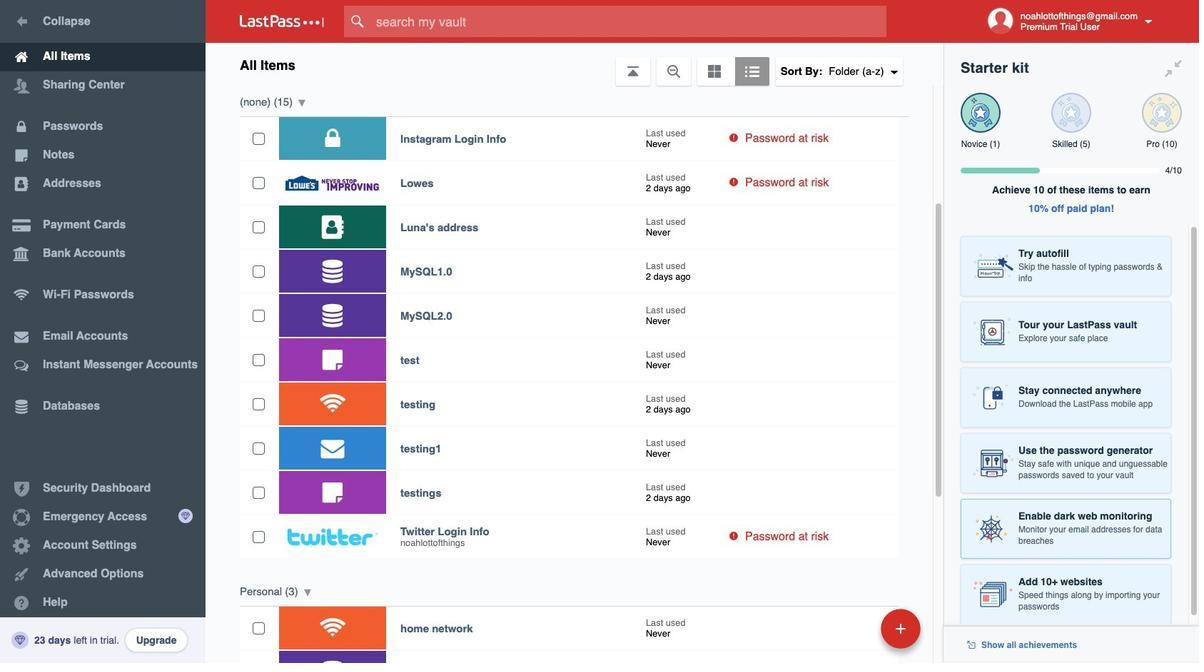 Task type: locate. For each thing, give the bounding box(es) containing it.
Search search field
[[344, 6, 914, 37]]

main navigation navigation
[[0, 0, 206, 663]]



Task type: describe. For each thing, give the bounding box(es) containing it.
lastpass image
[[240, 15, 324, 28]]

vault options navigation
[[206, 43, 944, 86]]

new item element
[[783, 608, 926, 649]]

new item navigation
[[783, 605, 929, 663]]

search my vault text field
[[344, 6, 914, 37]]



Task type: vqa. For each thing, say whether or not it's contained in the screenshot.
LastPass image
yes



